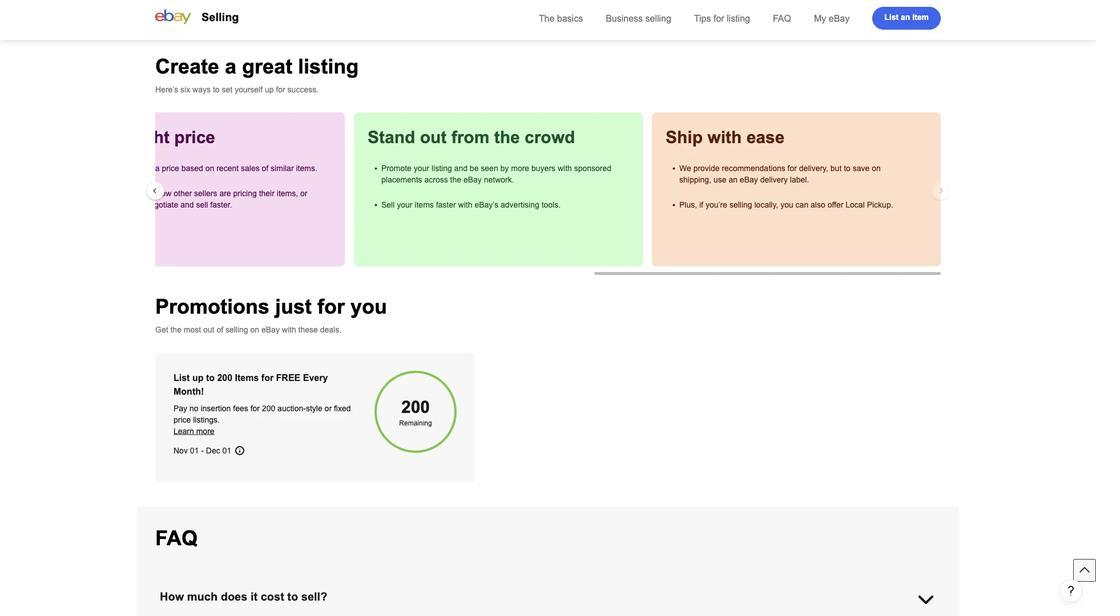 Task type: describe. For each thing, give the bounding box(es) containing it.
here's six ways to set yourself up for success.
[[155, 85, 319, 94]]

my ebay
[[814, 13, 850, 23]]

an inside the we provide recommendations for delivery, but to save on shipping, use an ebay delivery label.
[[729, 175, 738, 184]]

to inside list up to 200 items for free every month!
[[206, 373, 215, 383]]

buyers
[[532, 164, 556, 173]]

business
[[606, 13, 643, 23]]

great
[[242, 55, 293, 78]]

ways
[[193, 85, 211, 94]]

here's
[[155, 85, 178, 94]]

for right "tips"
[[714, 13, 725, 23]]

promote
[[382, 164, 412, 173]]

success.
[[288, 85, 319, 94]]

cost
[[261, 591, 284, 604]]

ease
[[747, 128, 785, 147]]

listings.
[[193, 416, 220, 425]]

sell?
[[301, 591, 327, 604]]

you
[[83, 189, 97, 198]]

sellers
[[194, 189, 217, 198]]

the right set
[[101, 128, 127, 147]]

from
[[452, 128, 490, 147]]

-
[[201, 447, 204, 456]]

set
[[70, 128, 96, 147]]

we will recommend a price based on recent sales of similar items.
[[83, 164, 317, 173]]

items
[[235, 373, 259, 383]]

provide
[[694, 164, 720, 173]]

stand out from the crowd
[[368, 128, 575, 147]]

with right the faster
[[458, 200, 473, 209]]

1 vertical spatial selling
[[730, 200, 753, 209]]

price inside the pay no insertion fees for 200 auction-style or fixed price listings. learn more
[[174, 416, 191, 425]]

for left success.
[[276, 85, 285, 94]]

right
[[132, 128, 170, 147]]

0 horizontal spatial faq
[[155, 527, 198, 550]]

negotiate
[[145, 200, 178, 209]]

will
[[97, 164, 109, 173]]

get
[[155, 326, 168, 334]]

free
[[276, 373, 301, 383]]

every
[[303, 373, 328, 383]]

how
[[157, 189, 172, 198]]

listing for promote your listing and be seen by more buyers with sponsored placements across the ebay network.
[[432, 164, 452, 173]]

1 horizontal spatial of
[[262, 164, 269, 173]]

promotions
[[155, 295, 270, 318]]

for inside the we provide recommendations for delivery, but to save on shipping, use an ebay delivery label.
[[788, 164, 797, 173]]

for inside list up to 200 items for free every month!
[[261, 373, 274, 383]]

the right get
[[170, 326, 182, 334]]

1 vertical spatial price
[[162, 164, 179, 173]]

you're
[[706, 200, 728, 209]]

offer
[[117, 200, 134, 209]]

or inside the pay no insertion fees for 200 auction-style or fixed price listings. learn more
[[325, 404, 332, 413]]

for up deals.
[[318, 295, 345, 318]]

200 inside list up to 200 items for free every month!
[[217, 373, 233, 383]]

items.
[[296, 164, 317, 173]]

and inside promote your listing and be seen by more buyers with sponsored placements across the ebay network.
[[454, 164, 468, 173]]

use inside the we provide recommendations for delivery, but to save on shipping, use an ebay delivery label.
[[714, 175, 727, 184]]

more inside the pay no insertion fees for 200 auction-style or fixed price listings. learn more
[[196, 427, 215, 436]]

the inside promote your listing and be seen by more buyers with sponsored placements across the ebay network.
[[450, 175, 462, 184]]

delivery
[[761, 175, 788, 184]]

nov 01 - dec 01
[[174, 447, 231, 456]]

items,
[[277, 189, 298, 198]]

be
[[470, 164, 479, 173]]

to inside the we provide recommendations for delivery, but to save on shipping, use an ebay delivery label.
[[844, 164, 851, 173]]

on for similar
[[205, 164, 214, 173]]

dec
[[206, 447, 220, 456]]

on for deals.
[[250, 326, 259, 334]]

ebay down promotions just for you
[[262, 326, 280, 334]]

list an item
[[885, 13, 929, 22]]

selling
[[202, 11, 239, 23]]

plus,
[[680, 200, 697, 209]]

list for list up to 200 items for free every month!
[[174, 373, 190, 383]]

yourself
[[235, 85, 263, 94]]

even
[[114, 189, 132, 198]]

style
[[306, 404, 323, 413]]

use inside you can even watch how other sellers are pricing their items, or use best offer to negotiate and sell faster.
[[83, 200, 96, 209]]

crowd
[[525, 128, 575, 147]]

ebay inside the we provide recommendations for delivery, but to save on shipping, use an ebay delivery label.
[[740, 175, 758, 184]]

remaining
[[399, 420, 432, 428]]

promote your listing and be seen by more buyers with sponsored placements across the ebay network.
[[382, 164, 612, 184]]

200 remaining
[[399, 398, 432, 428]]

promotions just for you
[[155, 295, 387, 318]]

0 horizontal spatial out
[[203, 326, 214, 334]]

1 horizontal spatial out
[[420, 128, 447, 147]]

1 horizontal spatial faq
[[773, 13, 792, 23]]

1 vertical spatial can
[[796, 200, 809, 209]]

best
[[99, 200, 115, 209]]

sell
[[196, 200, 208, 209]]

business selling link
[[606, 13, 672, 23]]

create a great listing
[[155, 55, 359, 78]]

six
[[181, 85, 190, 94]]

1 01 from the left
[[190, 447, 199, 456]]

set the right price
[[70, 128, 215, 147]]

to right "cost"
[[288, 591, 298, 604]]

sales
[[241, 164, 260, 173]]

for inside the pay no insertion fees for 200 auction-style or fixed price listings. learn more
[[251, 404, 260, 413]]

0 horizontal spatial you
[[351, 295, 387, 318]]

business selling
[[606, 13, 672, 23]]

most
[[184, 326, 201, 334]]

to left set
[[213, 85, 220, 94]]

does
[[221, 591, 248, 604]]

0 vertical spatial price
[[174, 128, 215, 147]]

200 inside 200 remaining
[[402, 398, 430, 417]]

the
[[539, 13, 555, 23]]

across
[[425, 175, 448, 184]]

tips
[[694, 13, 711, 23]]

create
[[155, 55, 219, 78]]

month!
[[174, 387, 204, 397]]

pay no insertion fees for 200 auction-style or fixed price listings. learn more
[[174, 404, 351, 436]]



Task type: locate. For each thing, give the bounding box(es) containing it.
we for ship
[[680, 164, 692, 173]]

sell your items faster with ebay's advertising tools.
[[382, 200, 561, 209]]

1 vertical spatial you
[[351, 295, 387, 318]]

can inside you can even watch how other sellers are pricing their items, or use best offer to negotiate and sell faster.
[[99, 189, 112, 198]]

fixed
[[334, 404, 351, 413]]

set
[[222, 85, 233, 94]]

tips for listing
[[694, 13, 750, 23]]

2 vertical spatial price
[[174, 416, 191, 425]]

but
[[831, 164, 842, 173]]

recent
[[217, 164, 239, 173]]

learn
[[174, 427, 194, 436]]

1 horizontal spatial 200
[[262, 404, 275, 413]]

1 horizontal spatial or
[[325, 404, 332, 413]]

you can even watch how other sellers are pricing their items, or use best offer to negotiate and sell faster.
[[83, 189, 308, 209]]

if
[[700, 200, 704, 209]]

01 right dec
[[223, 447, 231, 456]]

no
[[190, 404, 199, 413]]

1 horizontal spatial you
[[781, 200, 794, 209]]

selling right you're
[[730, 200, 753, 209]]

up inside list up to 200 items for free every month!
[[192, 373, 204, 383]]

on down promotions just for you
[[250, 326, 259, 334]]

0 horizontal spatial list
[[174, 373, 190, 383]]

a right the recommend
[[155, 164, 160, 173]]

0 horizontal spatial 01
[[190, 447, 199, 456]]

1 vertical spatial list
[[174, 373, 190, 383]]

a up set
[[225, 55, 237, 78]]

list left item
[[885, 13, 899, 22]]

1 vertical spatial more
[[196, 427, 215, 436]]

tips for listing link
[[694, 13, 750, 23]]

save
[[853, 164, 870, 173]]

your right sell
[[397, 200, 413, 209]]

0 horizontal spatial can
[[99, 189, 112, 198]]

1 horizontal spatial selling
[[646, 13, 672, 23]]

1 we from the left
[[83, 164, 95, 173]]

nov
[[174, 447, 188, 456]]

the basics link
[[539, 13, 583, 23]]

and left be
[[454, 164, 468, 173]]

to inside you can even watch how other sellers are pricing their items, or use best offer to negotiate and sell faster.
[[137, 200, 143, 209]]

200 left auction-
[[262, 404, 275, 413]]

are
[[220, 189, 231, 198]]

list an item link
[[873, 7, 941, 30]]

0 horizontal spatial or
[[300, 189, 308, 198]]

item
[[913, 13, 929, 22]]

1 horizontal spatial a
[[225, 55, 237, 78]]

0 horizontal spatial up
[[192, 373, 204, 383]]

tools.
[[542, 200, 561, 209]]

we for set
[[83, 164, 95, 173]]

we provide recommendations for delivery, but to save on shipping, use an ebay delivery label.
[[680, 164, 881, 184]]

list for list an item
[[885, 13, 899, 22]]

pickup.
[[867, 200, 894, 209]]

2 we from the left
[[680, 164, 692, 173]]

of
[[262, 164, 269, 173], [217, 326, 223, 334]]

2 horizontal spatial selling
[[730, 200, 753, 209]]

listing inside promote your listing and be seen by more buyers with sponsored placements across the ebay network.
[[432, 164, 452, 173]]

for
[[714, 13, 725, 23], [276, 85, 285, 94], [788, 164, 797, 173], [318, 295, 345, 318], [261, 373, 274, 383], [251, 404, 260, 413]]

0 vertical spatial an
[[901, 13, 911, 22]]

0 horizontal spatial an
[[729, 175, 738, 184]]

to
[[213, 85, 220, 94], [844, 164, 851, 173], [137, 200, 143, 209], [206, 373, 215, 383], [288, 591, 298, 604]]

1 vertical spatial listing
[[298, 55, 359, 78]]

01 left -
[[190, 447, 199, 456]]

ebay down be
[[464, 175, 482, 184]]

listing
[[727, 13, 750, 23], [298, 55, 359, 78], [432, 164, 452, 173]]

0 horizontal spatial listing
[[298, 55, 359, 78]]

0 vertical spatial up
[[265, 85, 274, 94]]

sell
[[382, 200, 395, 209]]

we left will
[[83, 164, 95, 173]]

a
[[225, 55, 237, 78], [155, 164, 160, 173]]

0 horizontal spatial and
[[181, 200, 194, 209]]

insertion
[[201, 404, 231, 413]]

1 horizontal spatial an
[[901, 13, 911, 22]]

0 vertical spatial use
[[714, 175, 727, 184]]

placements
[[382, 175, 422, 184]]

use down provide
[[714, 175, 727, 184]]

of down promotions
[[217, 326, 223, 334]]

ship
[[666, 128, 703, 147]]

0 vertical spatial a
[[225, 55, 237, 78]]

0 vertical spatial listing
[[727, 13, 750, 23]]

of right "sales"
[[262, 164, 269, 173]]

200 left items
[[217, 373, 233, 383]]

watch
[[134, 189, 155, 198]]

list up month!
[[174, 373, 190, 383]]

1 horizontal spatial we
[[680, 164, 692, 173]]

stand
[[368, 128, 415, 147]]

your for sell
[[397, 200, 413, 209]]

or inside you can even watch how other sellers are pricing their items, or use best offer to negotiate and sell faster.
[[300, 189, 308, 198]]

200 up remaining
[[402, 398, 430, 417]]

1 vertical spatial of
[[217, 326, 223, 334]]

1 vertical spatial faq
[[155, 527, 198, 550]]

get the most out of selling on ebay with these deals.
[[155, 326, 342, 334]]

fees
[[233, 404, 248, 413]]

list inside list up to 200 items for free every month!
[[174, 373, 190, 383]]

2 horizontal spatial listing
[[727, 13, 750, 23]]

0 horizontal spatial 200
[[217, 373, 233, 383]]

advertising
[[501, 200, 540, 209]]

more down listings.
[[196, 427, 215, 436]]

to right the but
[[844, 164, 851, 173]]

much
[[187, 591, 218, 604]]

can left the also
[[796, 200, 809, 209]]

ebay down 'recommendations'
[[740, 175, 758, 184]]

faster.
[[210, 200, 232, 209]]

faq
[[773, 13, 792, 23], [155, 527, 198, 550]]

learn more link
[[174, 427, 215, 436]]

0 vertical spatial your
[[414, 164, 430, 173]]

1 horizontal spatial listing
[[432, 164, 452, 173]]

an down 'recommendations'
[[729, 175, 738, 184]]

with right "buyers"
[[558, 164, 572, 173]]

price left based
[[162, 164, 179, 173]]

0 horizontal spatial your
[[397, 200, 413, 209]]

0 vertical spatial you
[[781, 200, 794, 209]]

on
[[205, 164, 214, 173], [872, 164, 881, 173], [250, 326, 259, 334]]

more inside promote your listing and be seen by more buyers with sponsored placements across the ebay network.
[[511, 164, 530, 173]]

or right items,
[[300, 189, 308, 198]]

it
[[251, 591, 258, 604]]

plus, if you're selling locally, you can also offer local pickup.
[[680, 200, 894, 209]]

label.
[[790, 175, 809, 184]]

on right based
[[205, 164, 214, 173]]

locally,
[[755, 200, 779, 209]]

0 vertical spatial or
[[300, 189, 308, 198]]

shipping,
[[680, 175, 712, 184]]

recommendations
[[722, 164, 786, 173]]

list up to 200 items for free every month!
[[174, 373, 328, 397]]

delivery,
[[800, 164, 829, 173]]

we up shipping,
[[680, 164, 692, 173]]

0 horizontal spatial a
[[155, 164, 160, 173]]

1 vertical spatial and
[[181, 200, 194, 209]]

price up the learn
[[174, 416, 191, 425]]

your inside promote your listing and be seen by more buyers with sponsored placements across the ebay network.
[[414, 164, 430, 173]]

1 horizontal spatial on
[[250, 326, 259, 334]]

the right across
[[450, 175, 462, 184]]

auction-
[[278, 404, 306, 413]]

an left item
[[901, 13, 911, 22]]

200 inside the pay no insertion fees for 200 auction-style or fixed price listings. learn more
[[262, 404, 275, 413]]

or right 'style'
[[325, 404, 332, 413]]

the up by
[[494, 128, 520, 147]]

for right fees
[[251, 404, 260, 413]]

your up across
[[414, 164, 430, 173]]

ebay's
[[475, 200, 499, 209]]

1 vertical spatial an
[[729, 175, 738, 184]]

0 horizontal spatial of
[[217, 326, 223, 334]]

1 vertical spatial a
[[155, 164, 160, 173]]

to down watch
[[137, 200, 143, 209]]

use down you
[[83, 200, 96, 209]]

more right by
[[511, 164, 530, 173]]

how
[[160, 591, 184, 604]]

2 vertical spatial selling
[[226, 326, 248, 334]]

for right items
[[261, 373, 274, 383]]

selling right 'business'
[[646, 13, 672, 23]]

1 horizontal spatial use
[[714, 175, 727, 184]]

help, opens dialogs image
[[1066, 586, 1077, 597]]

1 vertical spatial up
[[192, 373, 204, 383]]

01
[[190, 447, 199, 456], [223, 447, 231, 456]]

ship with ease
[[666, 128, 785, 147]]

1 horizontal spatial and
[[454, 164, 468, 173]]

price up based
[[174, 128, 215, 147]]

ebay right my
[[829, 13, 850, 23]]

faster
[[436, 200, 456, 209]]

out right most
[[203, 326, 214, 334]]

use
[[714, 175, 727, 184], [83, 200, 96, 209]]

selling down promotions
[[226, 326, 248, 334]]

on right save at the top right of the page
[[872, 164, 881, 173]]

listing right "tips"
[[727, 13, 750, 23]]

listing up across
[[432, 164, 452, 173]]

1 horizontal spatial up
[[265, 85, 274, 94]]

listing up success.
[[298, 55, 359, 78]]

0 vertical spatial of
[[262, 164, 269, 173]]

1 horizontal spatial list
[[885, 13, 899, 22]]

other
[[174, 189, 192, 198]]

for up the label.
[[788, 164, 797, 173]]

their
[[259, 189, 275, 198]]

200
[[217, 373, 233, 383], [402, 398, 430, 417], [262, 404, 275, 413]]

by
[[501, 164, 509, 173]]

1 vertical spatial use
[[83, 200, 96, 209]]

1 vertical spatial or
[[325, 404, 332, 413]]

my
[[814, 13, 827, 23]]

1 horizontal spatial more
[[511, 164, 530, 173]]

1 vertical spatial your
[[397, 200, 413, 209]]

network.
[[484, 175, 514, 184]]

we inside the we provide recommendations for delivery, but to save on shipping, use an ebay delivery label.
[[680, 164, 692, 173]]

ebay inside promote your listing and be seen by more buyers with sponsored placements across the ebay network.
[[464, 175, 482, 184]]

and
[[454, 164, 468, 173], [181, 200, 194, 209]]

0 vertical spatial and
[[454, 164, 468, 173]]

ebay
[[829, 13, 850, 23], [464, 175, 482, 184], [740, 175, 758, 184], [262, 326, 280, 334]]

0 vertical spatial faq
[[773, 13, 792, 23]]

0 horizontal spatial on
[[205, 164, 214, 173]]

2 01 from the left
[[223, 447, 231, 456]]

can up best
[[99, 189, 112, 198]]

just
[[275, 295, 312, 318]]

0 vertical spatial out
[[420, 128, 447, 147]]

with inside promote your listing and be seen by more buyers with sponsored placements across the ebay network.
[[558, 164, 572, 173]]

1 horizontal spatial can
[[796, 200, 809, 209]]

pay
[[174, 404, 187, 413]]

faq link
[[773, 13, 792, 23]]

with up provide
[[708, 128, 742, 147]]

the basics
[[539, 13, 583, 23]]

up right 'yourself'
[[265, 85, 274, 94]]

with left 'these'
[[282, 326, 296, 334]]

1 horizontal spatial your
[[414, 164, 430, 173]]

out left "from"
[[420, 128, 447, 147]]

0 horizontal spatial we
[[83, 164, 95, 173]]

0 horizontal spatial selling
[[226, 326, 248, 334]]

1 horizontal spatial 01
[[223, 447, 231, 456]]

offer
[[828, 200, 844, 209]]

0 horizontal spatial use
[[83, 200, 96, 209]]

basics
[[557, 13, 583, 23]]

2 vertical spatial listing
[[432, 164, 452, 173]]

more
[[511, 164, 530, 173], [196, 427, 215, 436]]

listing for tips for listing
[[727, 13, 750, 23]]

0 vertical spatial more
[[511, 164, 530, 173]]

2 horizontal spatial 200
[[402, 398, 430, 417]]

pricing
[[233, 189, 257, 198]]

and inside you can even watch how other sellers are pricing their items, or use best offer to negotiate and sell faster.
[[181, 200, 194, 209]]

2 horizontal spatial on
[[872, 164, 881, 173]]

0 vertical spatial selling
[[646, 13, 672, 23]]

on inside the we provide recommendations for delivery, but to save on shipping, use an ebay delivery label.
[[872, 164, 881, 173]]

your for promote
[[414, 164, 430, 173]]

and down the "other"
[[181, 200, 194, 209]]

1 vertical spatial out
[[203, 326, 214, 334]]

to up insertion
[[206, 373, 215, 383]]

0 vertical spatial can
[[99, 189, 112, 198]]

0 horizontal spatial more
[[196, 427, 215, 436]]

up up month!
[[192, 373, 204, 383]]

0 vertical spatial list
[[885, 13, 899, 22]]



Task type: vqa. For each thing, say whether or not it's contained in the screenshot.
und's Past
no



